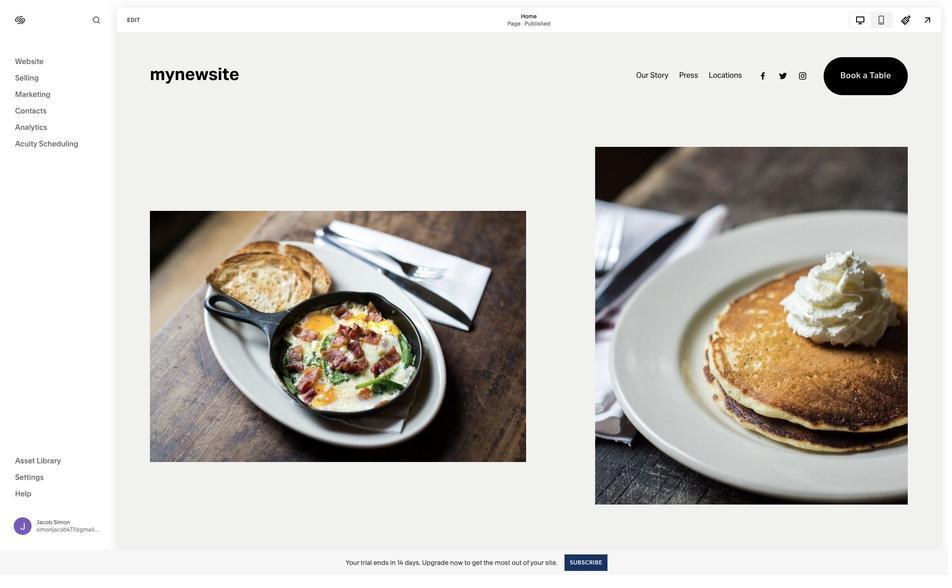 Task type: describe. For each thing, give the bounding box(es) containing it.
days.
[[405, 558, 421, 567]]

jacob simon simonjacob477@gmail.com
[[36, 519, 107, 533]]

your
[[531, 558, 544, 567]]

to
[[465, 558, 471, 567]]

of
[[524, 558, 529, 567]]

site.
[[546, 558, 558, 567]]

home page · published
[[508, 13, 551, 27]]

simon
[[54, 519, 70, 526]]

the
[[484, 558, 494, 567]]

website
[[15, 57, 44, 66]]

upgrade
[[422, 558, 449, 567]]

published
[[525, 20, 551, 27]]

14
[[397, 558, 404, 567]]

library
[[37, 456, 61, 465]]

your trial ends in 14 days. upgrade now to get the most out of your site.
[[346, 558, 558, 567]]

edit button
[[121, 11, 146, 28]]

selling
[[15, 73, 39, 82]]

marketing
[[15, 90, 51, 99]]

most
[[495, 558, 511, 567]]

settings link
[[15, 472, 102, 483]]

·
[[522, 20, 524, 27]]

acuity
[[15, 139, 37, 148]]

jacob
[[36, 519, 52, 526]]

in
[[390, 558, 396, 567]]

ends
[[374, 558, 389, 567]]

asset
[[15, 456, 35, 465]]

help
[[15, 489, 31, 498]]

scheduling
[[39, 139, 78, 148]]



Task type: locate. For each thing, give the bounding box(es) containing it.
help link
[[15, 488, 31, 498]]

marketing link
[[15, 89, 102, 100]]

subscribe
[[570, 559, 603, 566]]

now
[[451, 558, 463, 567]]

selling link
[[15, 73, 102, 84]]

analytics
[[15, 123, 47, 132]]

asset library link
[[15, 455, 102, 466]]

acuity scheduling
[[15, 139, 78, 148]]

page
[[508, 20, 521, 27]]

your
[[346, 558, 359, 567]]

subscribe button
[[565, 554, 608, 571]]

acuity scheduling link
[[15, 139, 102, 150]]

edit
[[127, 16, 140, 23]]

contacts
[[15, 106, 47, 115]]

website link
[[15, 56, 102, 67]]

get
[[472, 558, 482, 567]]

out
[[512, 558, 522, 567]]

trial
[[361, 558, 372, 567]]

home
[[521, 13, 537, 19]]

analytics link
[[15, 122, 102, 133]]

simonjacob477@gmail.com
[[36, 526, 107, 533]]

contacts link
[[15, 106, 102, 117]]

settings
[[15, 472, 44, 482]]

tab list
[[851, 13, 893, 27]]

asset library
[[15, 456, 61, 465]]



Task type: vqa. For each thing, say whether or not it's contained in the screenshot.
Engagement
no



